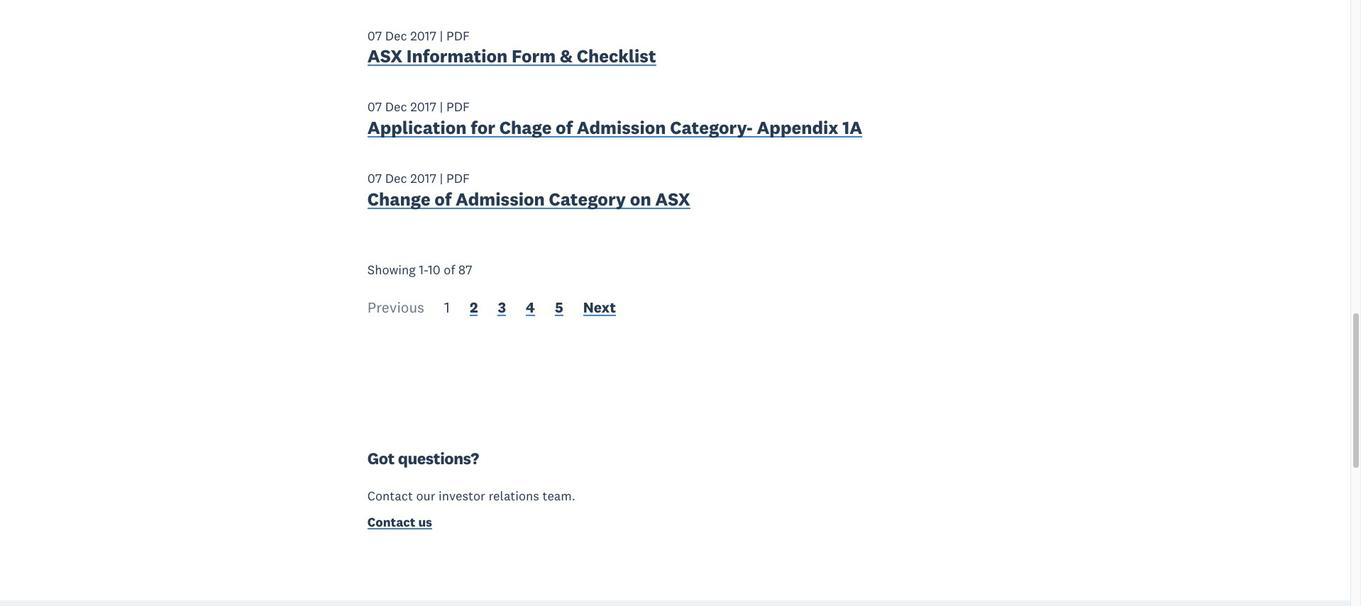Task type: describe. For each thing, give the bounding box(es) containing it.
2017 for change
[[410, 170, 436, 187]]

for
[[471, 116, 495, 139]]

application for chage of admission category- appendix 1a link
[[368, 116, 862, 142]]

checklist
[[577, 45, 656, 68]]

2 button
[[470, 298, 478, 321]]

| for for
[[440, 99, 443, 115]]

2
[[470, 298, 478, 317]]

4 button
[[526, 298, 535, 321]]

us
[[418, 514, 432, 531]]

1a
[[843, 116, 862, 139]]

asx inside 07 dec 2017 | pdf change of admission category on asx
[[655, 188, 690, 211]]

5 button
[[555, 298, 563, 321]]

07 for application
[[368, 99, 382, 115]]

previous
[[368, 298, 424, 317]]

-
[[424, 262, 428, 278]]

asx inside 07 dec 2017 | pdf asx information form & checklist
[[368, 45, 402, 68]]

1 vertical spatial 1
[[444, 298, 450, 317]]

07 for change
[[368, 170, 382, 187]]

of inside 07 dec 2017 | pdf application for chage of admission category- appendix 1a
[[556, 116, 573, 139]]

previous button
[[368, 298, 424, 321]]

next
[[583, 298, 616, 317]]

application
[[368, 116, 467, 139]]

| for information
[[440, 27, 443, 44]]

pdf for for
[[446, 99, 470, 115]]

| for of
[[440, 170, 443, 187]]

&
[[560, 45, 573, 68]]

got
[[368, 449, 395, 469]]

10
[[428, 262, 441, 278]]

3
[[498, 298, 506, 317]]

chage
[[499, 116, 552, 139]]

pdf for of
[[446, 170, 470, 187]]

information
[[407, 45, 508, 68]]

07 dec 2017 | pdf application for chage of admission category- appendix 1a
[[368, 99, 862, 139]]

team.
[[542, 488, 575, 505]]

0 horizontal spatial 1
[[419, 262, 424, 278]]

07 for asx
[[368, 27, 382, 44]]

admission inside 07 dec 2017 | pdf change of admission category on asx
[[456, 188, 545, 211]]

07 dec 2017 | pdf change of admission category on asx
[[368, 170, 690, 211]]

2017 for asx
[[410, 27, 436, 44]]

appendix
[[757, 116, 839, 139]]

relations
[[489, 488, 539, 505]]

our
[[416, 488, 435, 505]]



Task type: vqa. For each thing, say whether or not it's contained in the screenshot.
5 button on the left of page
yes



Task type: locate. For each thing, give the bounding box(es) containing it.
1 left 2
[[444, 298, 450, 317]]

2017 inside 07 dec 2017 | pdf application for chage of admission category- appendix 1a
[[410, 99, 436, 115]]

0 vertical spatial asx
[[368, 45, 402, 68]]

3 | from the top
[[440, 170, 443, 187]]

2017
[[410, 27, 436, 44], [410, 99, 436, 115], [410, 170, 436, 187]]

2 pdf from the top
[[446, 99, 470, 115]]

| inside 07 dec 2017 | pdf asx information form & checklist
[[440, 27, 443, 44]]

dec up application
[[385, 99, 407, 115]]

1 vertical spatial admission
[[456, 188, 545, 211]]

admission
[[577, 116, 666, 139], [456, 188, 545, 211]]

0 horizontal spatial admission
[[456, 188, 545, 211]]

pdf up information
[[446, 27, 470, 44]]

change of admission category on asx link
[[368, 188, 690, 214]]

07 inside 07 dec 2017 | pdf asx information form & checklist
[[368, 27, 382, 44]]

0 vertical spatial of
[[556, 116, 573, 139]]

1 vertical spatial 2017
[[410, 99, 436, 115]]

2 dec from the top
[[385, 99, 407, 115]]

pdf for information
[[446, 27, 470, 44]]

category
[[549, 188, 626, 211]]

3 07 from the top
[[368, 170, 382, 187]]

2 vertical spatial pdf
[[446, 170, 470, 187]]

pdf inside 07 dec 2017 | pdf change of admission category on asx
[[446, 170, 470, 187]]

of right change at the top left
[[435, 188, 452, 211]]

dec inside 07 dec 2017 | pdf change of admission category on asx
[[385, 170, 407, 187]]

dec up information
[[385, 27, 407, 44]]

4
[[526, 298, 535, 317]]

1 2017 from the top
[[410, 27, 436, 44]]

showing
[[368, 262, 416, 278]]

1 vertical spatial of
[[435, 188, 452, 211]]

contact
[[368, 488, 413, 505], [368, 514, 415, 531]]

1 horizontal spatial asx
[[655, 188, 690, 211]]

2017 for application
[[410, 99, 436, 115]]

0 vertical spatial pdf
[[446, 27, 470, 44]]

of right chage
[[556, 116, 573, 139]]

87
[[458, 262, 472, 278]]

dec for change
[[385, 170, 407, 187]]

contact our investor relations team.
[[368, 488, 575, 505]]

investor
[[439, 488, 485, 505]]

0 vertical spatial contact
[[368, 488, 413, 505]]

showing 1 - 10 of 87
[[368, 262, 472, 278]]

1
[[419, 262, 424, 278], [444, 298, 450, 317]]

2017 up information
[[410, 27, 436, 44]]

contact for contact our investor relations team.
[[368, 488, 413, 505]]

contact us
[[368, 514, 432, 531]]

got questions?
[[368, 449, 479, 469]]

1 button
[[444, 298, 450, 321]]

of inside 07 dec 2017 | pdf change of admission category on asx
[[435, 188, 452, 211]]

3 button
[[498, 298, 506, 321]]

2 | from the top
[[440, 99, 443, 115]]

pdf inside 07 dec 2017 | pdf application for chage of admission category- appendix 1a
[[446, 99, 470, 115]]

1 vertical spatial dec
[[385, 99, 407, 115]]

2017 inside 07 dec 2017 | pdf change of admission category on asx
[[410, 170, 436, 187]]

2 2017 from the top
[[410, 99, 436, 115]]

0 vertical spatial |
[[440, 27, 443, 44]]

2017 up change at the top left
[[410, 170, 436, 187]]

1 vertical spatial pdf
[[446, 99, 470, 115]]

contact for contact us
[[368, 514, 415, 531]]

pdf down application
[[446, 170, 470, 187]]

change
[[368, 188, 430, 211]]

next button
[[583, 298, 616, 321]]

2 vertical spatial 07
[[368, 170, 382, 187]]

1 pdf from the top
[[446, 27, 470, 44]]

2 07 from the top
[[368, 99, 382, 115]]

contact up contact us
[[368, 488, 413, 505]]

07 inside 07 dec 2017 | pdf application for chage of admission category- appendix 1a
[[368, 99, 382, 115]]

pdf inside 07 dec 2017 | pdf asx information form & checklist
[[446, 27, 470, 44]]

on
[[630, 188, 651, 211]]

2 contact from the top
[[368, 514, 415, 531]]

1 vertical spatial asx
[[655, 188, 690, 211]]

pdf
[[446, 27, 470, 44], [446, 99, 470, 115], [446, 170, 470, 187]]

0 vertical spatial 1
[[419, 262, 424, 278]]

2 vertical spatial 2017
[[410, 170, 436, 187]]

1 left 10
[[419, 262, 424, 278]]

category-
[[670, 116, 753, 139]]

| inside 07 dec 2017 | pdf application for chage of admission category- appendix 1a
[[440, 99, 443, 115]]

dec for asx
[[385, 27, 407, 44]]

07 dec 2017 | pdf asx information form & checklist
[[368, 27, 656, 68]]

07 inside 07 dec 2017 | pdf change of admission category on asx
[[368, 170, 382, 187]]

of right 10
[[444, 262, 455, 278]]

1 vertical spatial 07
[[368, 99, 382, 115]]

1 | from the top
[[440, 27, 443, 44]]

5
[[555, 298, 563, 317]]

| down application
[[440, 170, 443, 187]]

dec for application
[[385, 99, 407, 115]]

dec
[[385, 27, 407, 44], [385, 99, 407, 115], [385, 170, 407, 187]]

dec up change at the top left
[[385, 170, 407, 187]]

2 vertical spatial of
[[444, 262, 455, 278]]

2017 up application
[[410, 99, 436, 115]]

3 dec from the top
[[385, 170, 407, 187]]

contact left us
[[368, 514, 415, 531]]

2 vertical spatial dec
[[385, 170, 407, 187]]

0 vertical spatial 2017
[[410, 27, 436, 44]]

3 pdf from the top
[[446, 170, 470, 187]]

dec inside 07 dec 2017 | pdf asx information form & checklist
[[385, 27, 407, 44]]

asx information form & checklist link
[[368, 45, 656, 71]]

1 07 from the top
[[368, 27, 382, 44]]

questions?
[[398, 449, 479, 469]]

dec inside 07 dec 2017 | pdf application for chage of admission category- appendix 1a
[[385, 99, 407, 115]]

0 horizontal spatial asx
[[368, 45, 402, 68]]

| up application
[[440, 99, 443, 115]]

form
[[512, 45, 556, 68]]

0 vertical spatial dec
[[385, 27, 407, 44]]

admission inside 07 dec 2017 | pdf application for chage of admission category- appendix 1a
[[577, 116, 666, 139]]

contact us link
[[368, 514, 432, 534]]

| inside 07 dec 2017 | pdf change of admission category on asx
[[440, 170, 443, 187]]

| up information
[[440, 27, 443, 44]]

1 horizontal spatial 1
[[444, 298, 450, 317]]

2 vertical spatial |
[[440, 170, 443, 187]]

1 vertical spatial contact
[[368, 514, 415, 531]]

1 contact from the top
[[368, 488, 413, 505]]

1 horizontal spatial admission
[[577, 116, 666, 139]]

asx
[[368, 45, 402, 68], [655, 188, 690, 211]]

1 dec from the top
[[385, 27, 407, 44]]

of
[[556, 116, 573, 139], [435, 188, 452, 211], [444, 262, 455, 278]]

3 2017 from the top
[[410, 170, 436, 187]]

0 vertical spatial admission
[[577, 116, 666, 139]]

|
[[440, 27, 443, 44], [440, 99, 443, 115], [440, 170, 443, 187]]

0 vertical spatial 07
[[368, 27, 382, 44]]

2017 inside 07 dec 2017 | pdf asx information form & checklist
[[410, 27, 436, 44]]

1 vertical spatial |
[[440, 99, 443, 115]]

pdf up application
[[446, 99, 470, 115]]

07
[[368, 27, 382, 44], [368, 99, 382, 115], [368, 170, 382, 187]]



